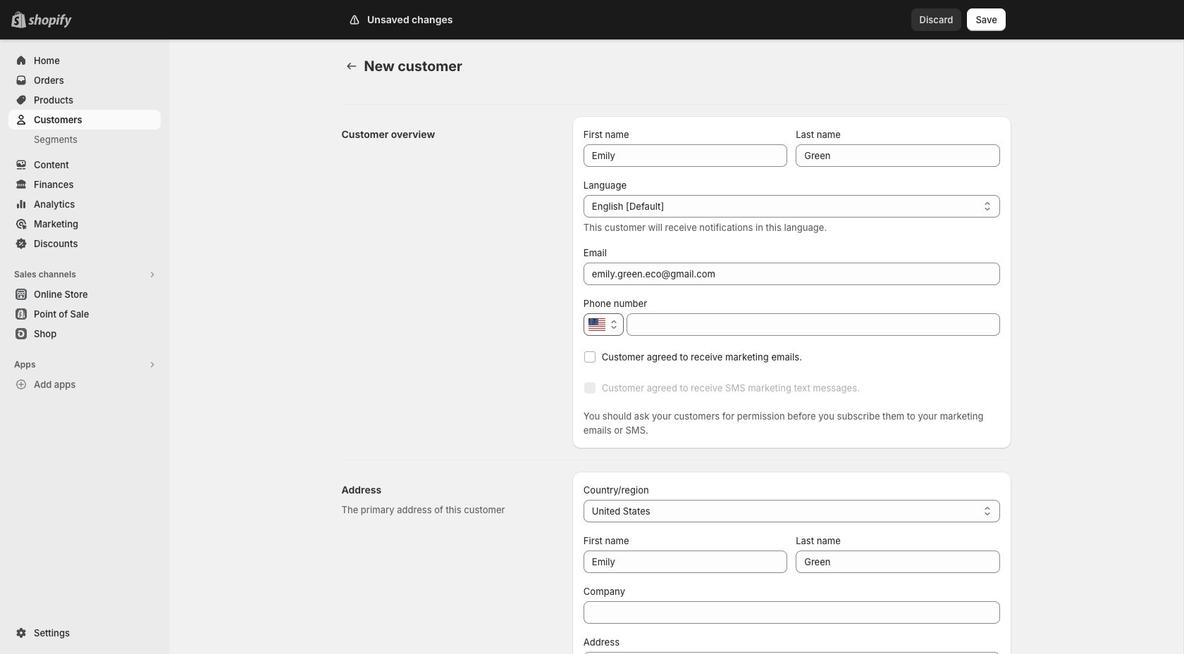 Task type: locate. For each thing, give the bounding box(es) containing it.
None text field
[[627, 314, 1000, 336], [796, 551, 1000, 574], [584, 602, 1000, 625], [627, 314, 1000, 336], [796, 551, 1000, 574], [584, 602, 1000, 625]]

None email field
[[584, 263, 1000, 285]]

None text field
[[584, 144, 787, 167], [796, 144, 1000, 167], [584, 551, 787, 574], [606, 653, 1000, 655], [584, 144, 787, 167], [796, 144, 1000, 167], [584, 551, 787, 574], [606, 653, 1000, 655]]

united states (+1) image
[[588, 319, 605, 331]]



Task type: describe. For each thing, give the bounding box(es) containing it.
shopify image
[[31, 14, 75, 28]]



Task type: vqa. For each thing, say whether or not it's contained in the screenshot.
Shopify image
yes



